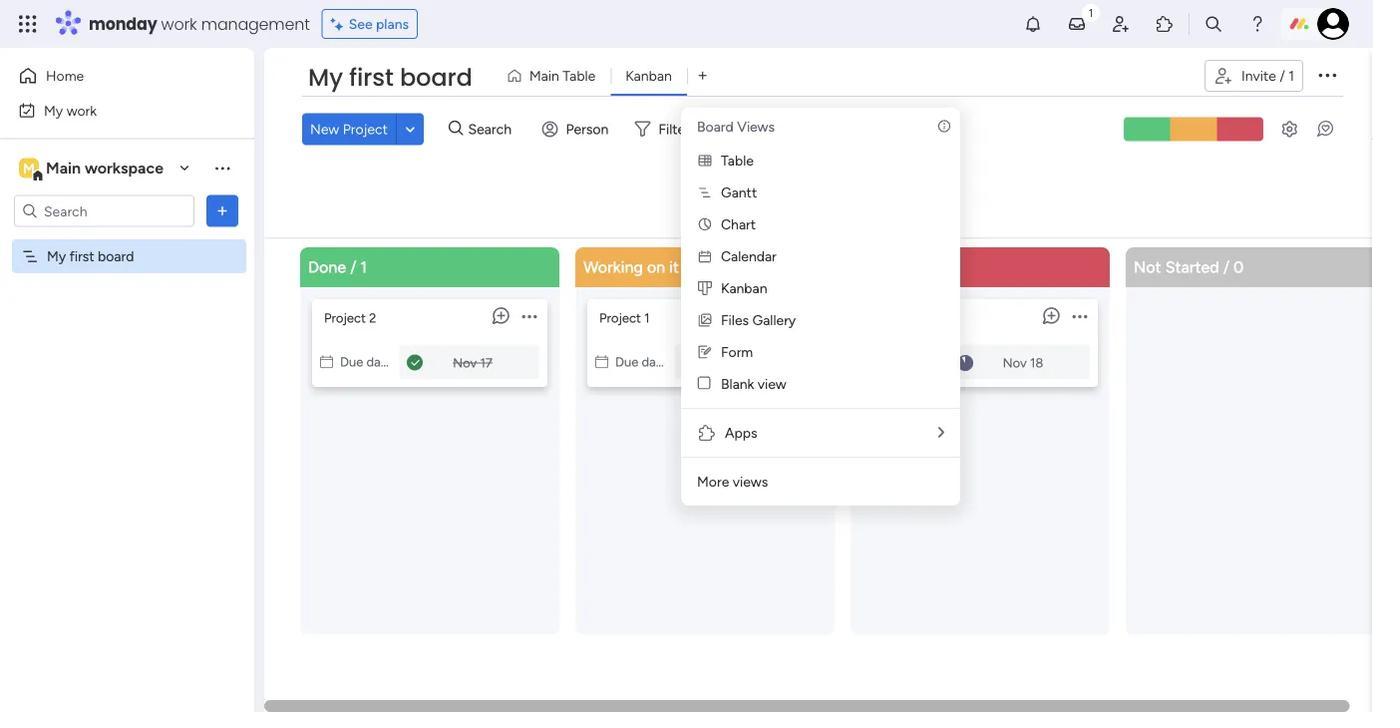 Task type: describe. For each thing, give the bounding box(es) containing it.
my inside field
[[308, 61, 343, 94]]

not
[[1134, 257, 1162, 276]]

working
[[584, 257, 643, 276]]

started
[[1166, 257, 1220, 276]]

project for working on it / 1
[[600, 310, 641, 326]]

my first board list box
[[0, 235, 254, 543]]

1 horizontal spatial apps image
[[1155, 14, 1175, 34]]

kanban button
[[611, 60, 687, 92]]

management
[[201, 12, 310, 35]]

work for my
[[66, 102, 97, 119]]

person button
[[534, 113, 621, 145]]

nov 16
[[728, 355, 768, 371]]

Search in workspace field
[[42, 200, 167, 222]]

views
[[737, 118, 775, 135]]

3 nov from the left
[[1003, 355, 1027, 371]]

monday
[[89, 12, 157, 35]]

more views
[[697, 473, 768, 490]]

1 horizontal spatial kanban
[[721, 280, 768, 297]]

new project button
[[302, 113, 396, 145]]

on
[[647, 257, 666, 276]]

calendar
[[721, 248, 777, 265]]

project 1
[[600, 310, 650, 326]]

invite members image
[[1111, 14, 1131, 34]]

/ inside button
[[1280, 67, 1286, 84]]

0 vertical spatial options image
[[1316, 63, 1340, 87]]

0
[[1234, 257, 1244, 276]]

v2 done deadline image
[[407, 353, 423, 372]]

work for monday
[[161, 12, 197, 35]]

1 right it
[[694, 257, 700, 276]]

angle down image
[[406, 121, 415, 136]]

home
[[46, 67, 84, 84]]

2
[[369, 310, 376, 326]]

view
[[758, 376, 787, 393]]

v2 calendar view small outline image for done
[[320, 354, 333, 370]]

add view image
[[699, 69, 707, 83]]

done
[[308, 257, 346, 276]]

1 down working on it / 1
[[645, 310, 650, 326]]

files
[[721, 312, 749, 329]]

invite / 1 button
[[1205, 60, 1304, 92]]

/ left 0 in the right top of the page
[[1224, 257, 1230, 276]]

see
[[349, 15, 373, 32]]

v2 search image
[[449, 118, 463, 140]]

row group containing done
[[296, 247, 1374, 700]]

invite
[[1242, 67, 1277, 84]]

sort button
[[727, 113, 798, 145]]

blank
[[721, 376, 755, 393]]

see plans button
[[322, 9, 418, 39]]

date for it
[[642, 354, 668, 370]]

filter button
[[627, 113, 721, 145]]

home button
[[12, 60, 214, 92]]

monday work management
[[89, 12, 310, 35]]

board inside my first board field
[[400, 61, 473, 94]]

select product image
[[18, 14, 38, 34]]

john smith image
[[1318, 8, 1350, 40]]

list arrow image
[[939, 425, 945, 440]]

m
[[23, 160, 35, 177]]

person
[[566, 120, 609, 137]]

board views
[[697, 118, 775, 135]]

not started / 0
[[1134, 257, 1244, 276]]

main for main table
[[530, 67, 560, 84]]



Task type: vqa. For each thing, say whether or not it's contained in the screenshot.
in for Plan
no



Task type: locate. For each thing, give the bounding box(es) containing it.
1 horizontal spatial table
[[721, 152, 754, 169]]

chart
[[721, 216, 756, 233]]

workspace selection element
[[19, 156, 167, 182]]

1
[[1289, 67, 1295, 84], [361, 257, 367, 276], [694, 257, 700, 276], [645, 310, 650, 326]]

0 horizontal spatial apps image
[[697, 423, 717, 443]]

workspace image
[[19, 157, 39, 179]]

1 horizontal spatial nov
[[728, 355, 752, 371]]

1 due date from the left
[[340, 354, 393, 370]]

due date
[[340, 354, 393, 370], [616, 354, 668, 370]]

search everything image
[[1204, 14, 1224, 34]]

1 horizontal spatial main
[[530, 67, 560, 84]]

project right new
[[343, 120, 388, 137]]

1 vertical spatial table
[[721, 152, 754, 169]]

0 vertical spatial board
[[400, 61, 473, 94]]

my
[[308, 61, 343, 94], [44, 102, 63, 119], [47, 248, 66, 265]]

due for working
[[616, 354, 639, 370]]

1 vertical spatial apps image
[[697, 423, 717, 443]]

table up person popup button
[[563, 67, 596, 84]]

apps
[[725, 424, 758, 441]]

my down home
[[44, 102, 63, 119]]

16
[[755, 355, 768, 371]]

2 due from the left
[[616, 354, 639, 370]]

0 vertical spatial kanban
[[626, 67, 672, 84]]

main table
[[530, 67, 596, 84]]

0 vertical spatial my first board
[[308, 61, 473, 94]]

new project
[[310, 120, 388, 137]]

0 horizontal spatial kanban
[[626, 67, 672, 84]]

nov left 17
[[453, 355, 477, 371]]

nov 18
[[1003, 355, 1044, 371]]

Search field
[[463, 115, 523, 143]]

due date down 2
[[340, 354, 393, 370]]

apps image right invite members icon
[[1155, 14, 1175, 34]]

2 date from the left
[[642, 354, 668, 370]]

notifications image
[[1024, 14, 1043, 34]]

main workspace
[[46, 159, 164, 178]]

1 v2 calendar view small outline image from the left
[[320, 354, 333, 370]]

nov up 'blank'
[[728, 355, 752, 371]]

invite / 1
[[1242, 67, 1295, 84]]

project
[[343, 120, 388, 137], [324, 310, 366, 326], [600, 310, 641, 326]]

v2 calendar view small outline image
[[320, 354, 333, 370], [596, 354, 609, 370]]

2 v2 calendar view small outline image from the left
[[596, 354, 609, 370]]

1 vertical spatial first
[[69, 248, 94, 265]]

0 vertical spatial first
[[349, 61, 394, 94]]

main up person popup button
[[530, 67, 560, 84]]

table up gantt on the right top
[[721, 152, 754, 169]]

first down "see plans" button
[[349, 61, 394, 94]]

due date for /
[[340, 354, 393, 370]]

1 horizontal spatial date
[[642, 354, 668, 370]]

2 vertical spatial my
[[47, 248, 66, 265]]

apps image
[[1155, 14, 1175, 34], [697, 423, 717, 443]]

1 vertical spatial my first board
[[47, 248, 134, 265]]

0 horizontal spatial nov
[[453, 355, 477, 371]]

nov
[[453, 355, 477, 371], [728, 355, 752, 371], [1003, 355, 1027, 371]]

date
[[367, 354, 393, 370], [642, 354, 668, 370]]

due date down project 1
[[616, 354, 668, 370]]

my first board inside field
[[308, 61, 473, 94]]

1 vertical spatial options image
[[212, 201, 232, 221]]

v2 calendar view small outline image down project 1
[[596, 354, 609, 370]]

sort
[[759, 120, 786, 137]]

1 vertical spatial kanban
[[721, 280, 768, 297]]

0 horizontal spatial board
[[98, 248, 134, 265]]

project left 2
[[324, 310, 366, 326]]

new
[[310, 120, 339, 137]]

1 horizontal spatial board
[[400, 61, 473, 94]]

nov for done / 1
[[453, 355, 477, 371]]

date left 'v2 done deadline' icon
[[367, 354, 393, 370]]

1 inside button
[[1289, 67, 1295, 84]]

my inside list box
[[47, 248, 66, 265]]

0 horizontal spatial table
[[563, 67, 596, 84]]

0 vertical spatial main
[[530, 67, 560, 84]]

1 horizontal spatial due
[[616, 354, 639, 370]]

work
[[161, 12, 197, 35], [66, 102, 97, 119]]

kanban down calendar
[[721, 280, 768, 297]]

my down search in workspace field
[[47, 248, 66, 265]]

gantt
[[721, 184, 757, 201]]

0 vertical spatial apps image
[[1155, 14, 1175, 34]]

0 horizontal spatial due date
[[340, 354, 393, 370]]

date down project 1
[[642, 354, 668, 370]]

0 horizontal spatial first
[[69, 248, 94, 265]]

1 nov from the left
[[453, 355, 477, 371]]

main inside button
[[530, 67, 560, 84]]

it
[[669, 257, 679, 276]]

0 horizontal spatial options image
[[212, 201, 232, 221]]

1 horizontal spatial v2 calendar view small outline image
[[596, 354, 609, 370]]

filter
[[659, 120, 690, 137]]

1 horizontal spatial options image
[[1316, 63, 1340, 87]]

board down search in workspace field
[[98, 248, 134, 265]]

first
[[349, 61, 394, 94], [69, 248, 94, 265]]

nov for working on it / 1
[[728, 355, 752, 371]]

date for 1
[[367, 354, 393, 370]]

2 horizontal spatial nov
[[1003, 355, 1027, 371]]

workspace
[[85, 159, 164, 178]]

/
[[1280, 67, 1286, 84], [350, 257, 357, 276], [683, 257, 690, 276], [1224, 257, 1230, 276]]

kanban inside button
[[626, 67, 672, 84]]

my first board
[[308, 61, 473, 94], [47, 248, 134, 265]]

my inside button
[[44, 102, 63, 119]]

see plans
[[349, 15, 409, 32]]

0 horizontal spatial due
[[340, 354, 363, 370]]

main for main workspace
[[46, 159, 81, 178]]

work down home
[[66, 102, 97, 119]]

main inside workspace selection element
[[46, 159, 81, 178]]

1 image
[[1082, 1, 1100, 23]]

board inside my first board list box
[[98, 248, 134, 265]]

project down working
[[600, 310, 641, 326]]

1 vertical spatial my
[[44, 102, 63, 119]]

/ right done
[[350, 257, 357, 276]]

v2 calendar view small outline image for working on it
[[596, 354, 609, 370]]

1 due from the left
[[340, 354, 363, 370]]

2 due date from the left
[[616, 354, 668, 370]]

working on it / 1
[[584, 257, 700, 276]]

help image
[[1248, 14, 1268, 34]]

gallery
[[753, 312, 796, 329]]

option
[[0, 238, 254, 242]]

files gallery
[[721, 312, 796, 329]]

0 horizontal spatial work
[[66, 102, 97, 119]]

1 right invite
[[1289, 67, 1295, 84]]

first down search in workspace field
[[69, 248, 94, 265]]

more
[[697, 473, 730, 490]]

1 horizontal spatial my first board
[[308, 61, 473, 94]]

0 horizontal spatial date
[[367, 354, 393, 370]]

1 vertical spatial board
[[98, 248, 134, 265]]

my work
[[44, 102, 97, 119]]

arrow down image
[[697, 117, 721, 141]]

row group
[[296, 247, 1374, 700]]

work inside button
[[66, 102, 97, 119]]

1 horizontal spatial work
[[161, 12, 197, 35]]

inbox image
[[1067, 14, 1087, 34]]

due down project 1
[[616, 354, 639, 370]]

18
[[1031, 355, 1044, 371]]

board
[[697, 118, 734, 135]]

kanban
[[626, 67, 672, 84], [721, 280, 768, 297]]

kanban left the add view icon
[[626, 67, 672, 84]]

nov 17
[[453, 355, 493, 371]]

board
[[400, 61, 473, 94], [98, 248, 134, 265]]

1 vertical spatial main
[[46, 159, 81, 178]]

0 horizontal spatial v2 calendar view small outline image
[[320, 354, 333, 370]]

0 horizontal spatial main
[[46, 159, 81, 178]]

main table button
[[499, 60, 611, 92]]

apps image left the apps
[[697, 423, 717, 443]]

due down project 2
[[340, 354, 363, 370]]

17
[[480, 355, 493, 371]]

0 vertical spatial my
[[308, 61, 343, 94]]

form
[[721, 344, 753, 361]]

1 date from the left
[[367, 354, 393, 370]]

project inside button
[[343, 120, 388, 137]]

1 horizontal spatial first
[[349, 61, 394, 94]]

0 vertical spatial work
[[161, 12, 197, 35]]

done / 1
[[308, 257, 367, 276]]

due
[[340, 354, 363, 370], [616, 354, 639, 370]]

due for done
[[340, 354, 363, 370]]

due date for on
[[616, 354, 668, 370]]

nov left "18"
[[1003, 355, 1027, 371]]

my first board down search in workspace field
[[47, 248, 134, 265]]

board up v2 search image
[[400, 61, 473, 94]]

1 right done
[[361, 257, 367, 276]]

0 vertical spatial table
[[563, 67, 596, 84]]

main right the workspace icon
[[46, 159, 81, 178]]

options image down john smith image
[[1316, 63, 1340, 87]]

project for done / 1
[[324, 310, 366, 326]]

1 horizontal spatial due date
[[616, 354, 668, 370]]

0 horizontal spatial my first board
[[47, 248, 134, 265]]

my up new
[[308, 61, 343, 94]]

/ right invite
[[1280, 67, 1286, 84]]

workspace options image
[[212, 158, 232, 178]]

main
[[530, 67, 560, 84], [46, 159, 81, 178]]

options image
[[1316, 63, 1340, 87], [212, 201, 232, 221]]

plans
[[376, 15, 409, 32]]

1 vertical spatial work
[[66, 102, 97, 119]]

my work button
[[12, 94, 214, 126]]

first inside field
[[349, 61, 394, 94]]

project 2
[[324, 310, 376, 326]]

v2 calendar view small outline image down project 2
[[320, 354, 333, 370]]

2 nov from the left
[[728, 355, 752, 371]]

table inside button
[[563, 67, 596, 84]]

my first board inside list box
[[47, 248, 134, 265]]

views
[[733, 473, 768, 490]]

blank view
[[721, 376, 787, 393]]

work right "monday"
[[161, 12, 197, 35]]

/ right it
[[683, 257, 690, 276]]

table
[[563, 67, 596, 84], [721, 152, 754, 169]]

options image down workspace options "image"
[[212, 201, 232, 221]]

first inside list box
[[69, 248, 94, 265]]

My first board field
[[303, 61, 478, 95]]

my first board down plans
[[308, 61, 473, 94]]



